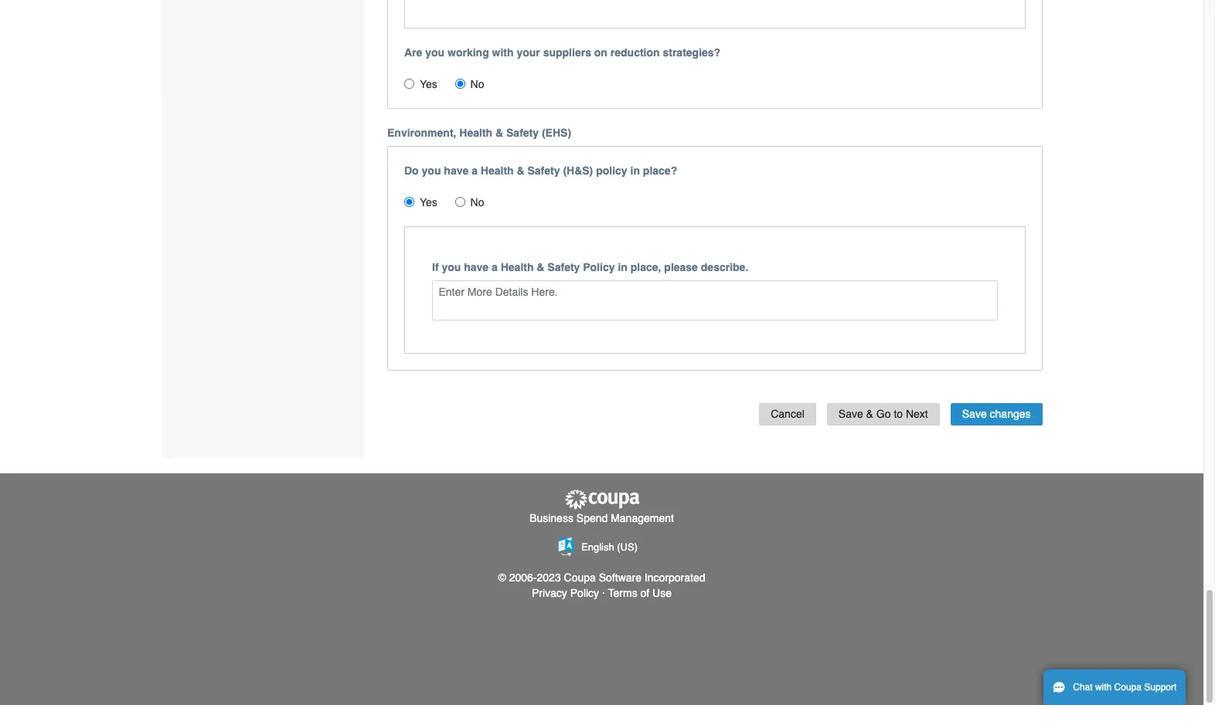 Task type: vqa. For each thing, say whether or not it's contained in the screenshot.
the Save & Go to Next button
yes



Task type: locate. For each thing, give the bounding box(es) containing it.
strategies?
[[663, 47, 721, 59]]

support
[[1144, 683, 1177, 693]]

2 vertical spatial you
[[442, 261, 461, 274]]

health
[[459, 127, 493, 139], [481, 165, 514, 177], [501, 261, 534, 274]]

you right do
[[422, 165, 441, 177]]

2 yes from the top
[[420, 197, 437, 209]]

chat with coupa support
[[1073, 683, 1177, 693]]

1 vertical spatial safety
[[528, 165, 560, 177]]

save & go to next
[[839, 408, 928, 421]]

you right the if
[[442, 261, 461, 274]]

(ehs)
[[542, 127, 571, 139]]

0 vertical spatial you
[[425, 47, 445, 59]]

policy left place,
[[583, 261, 615, 274]]

2006-
[[509, 572, 537, 584]]

of
[[640, 587, 650, 600]]

coupa supplier portal image
[[563, 489, 640, 511]]

2 no from the top
[[470, 197, 484, 209]]

&
[[496, 127, 503, 139], [517, 165, 525, 177], [537, 261, 545, 274], [866, 408, 873, 421]]

1 horizontal spatial coupa
[[1114, 683, 1142, 693]]

if
[[432, 261, 439, 274]]

no down environment, health & safety (ehs)
[[470, 197, 484, 209]]

safety for policy
[[548, 261, 580, 274]]

1 no from the top
[[470, 78, 484, 91]]

save left go
[[839, 408, 863, 421]]

1 vertical spatial yes
[[420, 197, 437, 209]]

1 yes from the top
[[420, 78, 437, 91]]

coupa inside button
[[1114, 683, 1142, 693]]

None radio
[[404, 79, 414, 89], [455, 79, 465, 89], [404, 79, 414, 89], [455, 79, 465, 89]]

1 vertical spatial coupa
[[1114, 683, 1142, 693]]

0 horizontal spatial a
[[472, 165, 478, 177]]

a down environment, health & safety (ehs)
[[472, 165, 478, 177]]

1 vertical spatial you
[[422, 165, 441, 177]]

1 vertical spatial health
[[481, 165, 514, 177]]

1 horizontal spatial with
[[1095, 683, 1112, 693]]

2 vertical spatial health
[[501, 261, 534, 274]]

business
[[530, 513, 574, 525]]

1 vertical spatial with
[[1095, 683, 1112, 693]]

None radio
[[404, 197, 414, 207], [455, 197, 465, 207], [404, 197, 414, 207], [455, 197, 465, 207]]

save left changes on the bottom right
[[962, 408, 987, 421]]

1 vertical spatial a
[[492, 261, 498, 274]]

management
[[611, 513, 674, 525]]

no
[[470, 78, 484, 91], [470, 197, 484, 209]]

have for do
[[444, 165, 469, 177]]

1 vertical spatial have
[[464, 261, 489, 274]]

environment, health & safety (ehs)
[[387, 127, 571, 139]]

you for do
[[422, 165, 441, 177]]

2 vertical spatial safety
[[548, 261, 580, 274]]

in
[[630, 165, 640, 177], [618, 261, 628, 274]]

1 save from the left
[[839, 408, 863, 421]]

in left place,
[[618, 261, 628, 274]]

have
[[444, 165, 469, 177], [464, 261, 489, 274]]

save changes button
[[951, 404, 1042, 426]]

If you have a Health & Safety Policy in place, please describe. text field
[[432, 281, 998, 321]]

0 horizontal spatial coupa
[[564, 572, 596, 584]]

go
[[876, 408, 891, 421]]

save
[[839, 408, 863, 421], [962, 408, 987, 421]]

policy down © 2006-2023 coupa software incorporated
[[570, 587, 599, 600]]

1 vertical spatial no
[[470, 197, 484, 209]]

yes for do
[[420, 197, 437, 209]]

have down environment, health & safety (ehs)
[[444, 165, 469, 177]]

(h&s)
[[563, 165, 593, 177]]

software
[[599, 572, 642, 584]]

reduction
[[611, 47, 660, 59]]

0 vertical spatial have
[[444, 165, 469, 177]]

to
[[894, 408, 903, 421]]

in right policy
[[630, 165, 640, 177]]

yes
[[420, 78, 437, 91], [420, 197, 437, 209]]

suppliers
[[543, 47, 591, 59]]

your
[[517, 47, 540, 59]]

1 vertical spatial in
[[618, 261, 628, 274]]

safety
[[506, 127, 539, 139], [528, 165, 560, 177], [548, 261, 580, 274]]

1 horizontal spatial in
[[630, 165, 640, 177]]

have right the if
[[464, 261, 489, 274]]

yes up the if
[[420, 197, 437, 209]]

you right are
[[425, 47, 445, 59]]

0 vertical spatial in
[[630, 165, 640, 177]]

2 save from the left
[[962, 408, 987, 421]]

coupa left 'support'
[[1114, 683, 1142, 693]]

0 vertical spatial yes
[[420, 78, 437, 91]]

0 horizontal spatial with
[[492, 47, 514, 59]]

you
[[425, 47, 445, 59], [422, 165, 441, 177], [442, 261, 461, 274]]

health for do
[[481, 165, 514, 177]]

0 vertical spatial a
[[472, 165, 478, 177]]

incorporated
[[645, 572, 705, 584]]

place,
[[631, 261, 661, 274]]

0 horizontal spatial save
[[839, 408, 863, 421]]

policy
[[583, 261, 615, 274], [570, 587, 599, 600]]

english (us)
[[581, 542, 638, 554]]

a right the if
[[492, 261, 498, 274]]

privacy
[[532, 587, 567, 600]]

1 horizontal spatial save
[[962, 408, 987, 421]]

0 vertical spatial no
[[470, 78, 484, 91]]

0 vertical spatial safety
[[506, 127, 539, 139]]

1 horizontal spatial a
[[492, 261, 498, 274]]

with right 'chat'
[[1095, 683, 1112, 693]]

coupa
[[564, 572, 596, 584], [1114, 683, 1142, 693]]

you for if
[[442, 261, 461, 274]]

on
[[594, 47, 608, 59]]

a
[[472, 165, 478, 177], [492, 261, 498, 274]]

& inside button
[[866, 408, 873, 421]]

coupa up privacy policy
[[564, 572, 596, 584]]

business spend management
[[530, 513, 674, 525]]

policy
[[596, 165, 627, 177]]

0 vertical spatial health
[[459, 127, 493, 139]]

yes down are
[[420, 78, 437, 91]]

terms
[[608, 587, 638, 600]]

no down working
[[470, 78, 484, 91]]

with left your
[[492, 47, 514, 59]]

changes
[[990, 408, 1031, 421]]

(us)
[[617, 542, 638, 554]]

0 vertical spatial with
[[492, 47, 514, 59]]

with
[[492, 47, 514, 59], [1095, 683, 1112, 693]]

save changes
[[962, 408, 1031, 421]]



Task type: describe. For each thing, give the bounding box(es) containing it.
place?
[[643, 165, 677, 177]]

english
[[581, 542, 614, 554]]

©
[[498, 572, 506, 584]]

save & go to next button
[[827, 404, 940, 426]]

describe.
[[701, 261, 749, 274]]

safety for (h&s)
[[528, 165, 560, 177]]

no for working
[[470, 78, 484, 91]]

next
[[906, 408, 928, 421]]

are
[[404, 47, 422, 59]]

0 vertical spatial coupa
[[564, 572, 596, 584]]

health for if
[[501, 261, 534, 274]]

0 horizontal spatial in
[[618, 261, 628, 274]]

environment,
[[387, 127, 456, 139]]

do
[[404, 165, 419, 177]]

save for save changes
[[962, 408, 987, 421]]

with inside button
[[1095, 683, 1112, 693]]

a for if
[[492, 261, 498, 274]]

if you have a health & safety policy in place, please describe.
[[432, 261, 749, 274]]

save for save & go to next
[[839, 408, 863, 421]]

© 2006-2023 coupa software incorporated
[[498, 572, 705, 584]]

privacy policy
[[532, 587, 599, 600]]

cancel link
[[759, 404, 816, 426]]

spend
[[577, 513, 608, 525]]

have for if
[[464, 261, 489, 274]]

do you have a health & safety (h&s) policy in place?
[[404, 165, 677, 177]]

0 vertical spatial policy
[[583, 261, 615, 274]]

please
[[664, 261, 698, 274]]

a for do
[[472, 165, 478, 177]]

use
[[653, 587, 672, 600]]

working
[[448, 47, 489, 59]]

are you working with your suppliers on reduction strategies?
[[404, 47, 721, 59]]

chat
[[1073, 683, 1093, 693]]

terms of use link
[[608, 587, 672, 600]]

yes for are
[[420, 78, 437, 91]]

privacy policy link
[[532, 587, 599, 600]]

terms of use
[[608, 587, 672, 600]]

no for have
[[470, 197, 484, 209]]

you for are
[[425, 47, 445, 59]]

2023
[[537, 572, 561, 584]]

1 vertical spatial policy
[[570, 587, 599, 600]]

cancel
[[771, 408, 805, 421]]

chat with coupa support button
[[1044, 670, 1186, 706]]



